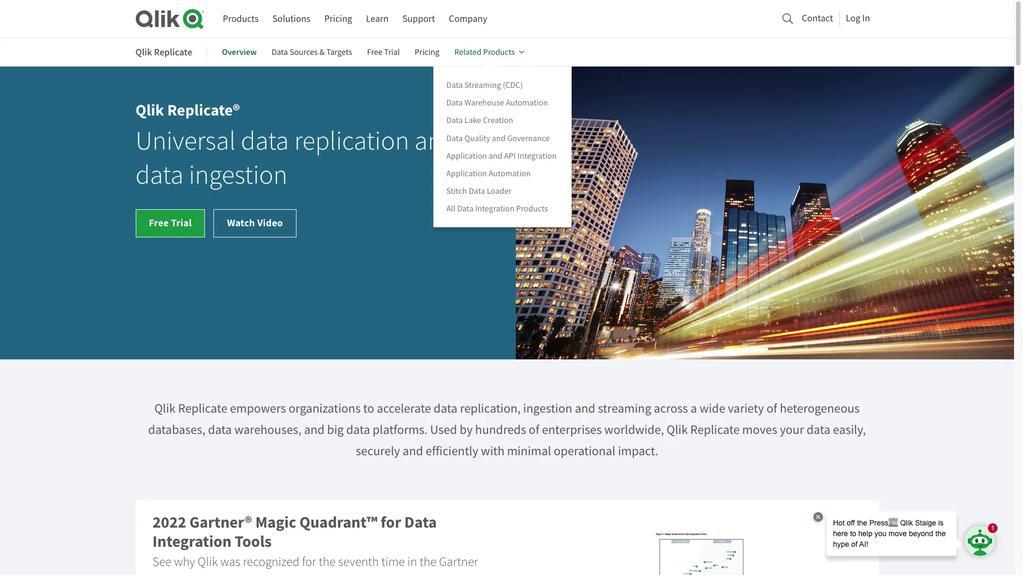Task type: locate. For each thing, give the bounding box(es) containing it.
for up time
[[381, 512, 401, 533]]

tools
[[235, 531, 272, 552]]

automation down (cdc)
[[506, 98, 548, 108]]

your
[[780, 422, 804, 438]]

1 vertical spatial replicate
[[178, 400, 227, 416]]

related products
[[454, 47, 515, 58]]

application inside application automation link
[[446, 168, 487, 179]]

data right all
[[457, 203, 474, 214]]

pricing up targets
[[324, 13, 352, 25]]

2 vertical spatial products
[[516, 203, 548, 214]]

integration inside '2022 gartner® magic quadrant™ for data integration tools see why qlik was recognized for the seventh time in the gartner'
[[153, 531, 231, 552]]

1 vertical spatial pricing
[[415, 47, 440, 58]]

contact
[[802, 12, 833, 24]]

automation down api
[[489, 168, 531, 179]]

data up the in on the bottom left of the page
[[404, 512, 437, 533]]

1 vertical spatial automation
[[489, 168, 531, 179]]

and inside qlik replicate® universal data replication and data ingestion
[[415, 125, 456, 158]]

0 horizontal spatial for
[[302, 554, 316, 570]]

data sources & targets link
[[272, 39, 352, 65]]

1 vertical spatial free trial
[[149, 216, 192, 230]]

1 horizontal spatial pricing link
[[415, 39, 440, 65]]

and left big
[[304, 422, 325, 438]]

0 horizontal spatial pricing
[[324, 13, 352, 25]]

0 vertical spatial pricing link
[[324, 9, 352, 29]]

go to the home page. image
[[136, 9, 204, 29]]

0 horizontal spatial ingestion
[[189, 159, 288, 192]]

free inside "qlik replicate" menu bar
[[367, 47, 382, 58]]

1 horizontal spatial the
[[420, 554, 437, 570]]

data warehouse automation
[[446, 98, 548, 108]]

1 application from the top
[[446, 150, 487, 161]]

1 vertical spatial ingestion
[[523, 400, 572, 416]]

0 vertical spatial application
[[446, 150, 487, 161]]

application and api integration
[[446, 150, 557, 161]]

free trial link
[[367, 39, 400, 65], [136, 209, 205, 237]]

1 horizontal spatial trial
[[384, 47, 400, 58]]

1 horizontal spatial free
[[367, 47, 382, 58]]

ingestion up enterprises
[[523, 400, 572, 416]]

ingestion up watch
[[189, 159, 288, 192]]

1 horizontal spatial pricing
[[415, 47, 440, 58]]

application up stitch
[[446, 168, 487, 179]]

and
[[415, 125, 456, 158], [492, 133, 506, 143], [489, 150, 502, 161], [575, 400, 595, 416], [304, 422, 325, 438], [403, 443, 423, 459]]

products
[[223, 13, 259, 25], [483, 47, 515, 58], [516, 203, 548, 214]]

and left the quality
[[415, 125, 456, 158]]

application
[[446, 150, 487, 161], [446, 168, 487, 179]]

0 vertical spatial free
[[367, 47, 382, 58]]

watch video
[[227, 216, 283, 230]]

qlik inside "qlik replicate" menu bar
[[136, 46, 152, 58]]

replicate down wide
[[690, 422, 740, 438]]

data
[[241, 125, 289, 158], [136, 159, 184, 192], [434, 400, 458, 416], [208, 422, 232, 438], [346, 422, 370, 438], [807, 422, 831, 438]]

menu bar
[[223, 9, 487, 29]]

of up minimal
[[529, 422, 539, 438]]

data left the quality
[[446, 133, 463, 143]]

1 vertical spatial products
[[483, 47, 515, 58]]

0 vertical spatial ingestion
[[189, 159, 288, 192]]

products link
[[223, 9, 259, 29]]

across
[[654, 400, 688, 416]]

the left 'seventh' on the bottom left of page
[[319, 554, 336, 570]]

stitch data loader
[[446, 186, 512, 196]]

application inside application and api integration link
[[446, 150, 487, 161]]

for
[[381, 512, 401, 533], [302, 554, 316, 570]]

0 vertical spatial integration
[[518, 150, 557, 161]]

0 vertical spatial replicate
[[154, 46, 192, 58]]

1 vertical spatial application
[[446, 168, 487, 179]]

overview
[[222, 46, 257, 58]]

pricing
[[324, 13, 352, 25], [415, 47, 440, 58]]

1 horizontal spatial for
[[381, 512, 401, 533]]

operational
[[554, 443, 616, 459]]

variety
[[728, 400, 764, 416]]

integration
[[518, 150, 557, 161], [475, 203, 515, 214], [153, 531, 231, 552]]

of
[[767, 400, 777, 416], [529, 422, 539, 438]]

0 horizontal spatial the
[[319, 554, 336, 570]]

data streaming (cdc) link
[[446, 79, 523, 91]]

data inside '2022 gartner® magic quadrant™ for data integration tools see why qlik was recognized for the seventh time in the gartner'
[[404, 512, 437, 533]]

integration down "loader"
[[475, 203, 515, 214]]

for right "recognized"
[[302, 554, 316, 570]]

1 vertical spatial for
[[302, 554, 316, 570]]

1 horizontal spatial free trial
[[367, 47, 400, 58]]

data right stitch
[[469, 186, 485, 196]]

free
[[367, 47, 382, 58], [149, 216, 169, 230]]

1 horizontal spatial of
[[767, 400, 777, 416]]

to
[[363, 400, 374, 416]]

data quality and governance
[[446, 133, 550, 143]]

by
[[460, 422, 473, 438]]

2 vertical spatial replicate
[[690, 422, 740, 438]]

1 horizontal spatial free trial link
[[367, 39, 400, 65]]

qlik inside qlik replicate® universal data replication and data ingestion
[[136, 100, 164, 121]]

1 horizontal spatial ingestion
[[523, 400, 572, 416]]

2 application from the top
[[446, 168, 487, 179]]

products inside 'menu bar'
[[223, 13, 259, 25]]

0 horizontal spatial trial
[[171, 216, 192, 230]]

qlik up databases,
[[154, 400, 176, 416]]

qlik replicate empowers organizations to accelerate data replication, ingestion and streaming across a wide variety of heterogeneous databases, data warehouses, and big data platforms. used by hundreds of enterprises worldwide, qlik replicate moves your data easily, securely and efficiently with minimal operational impact.
[[148, 400, 866, 459]]

0 horizontal spatial products
[[223, 13, 259, 25]]

0 horizontal spatial of
[[529, 422, 539, 438]]

qlik replicate® universal data replication and data ingestion
[[136, 100, 456, 192]]

menu bar containing products
[[223, 9, 487, 29]]

automation
[[506, 98, 548, 108], [489, 168, 531, 179]]

qlik up universal
[[136, 100, 164, 121]]

2 vertical spatial integration
[[153, 531, 231, 552]]

pricing link up targets
[[324, 9, 352, 29]]

replicate up databases,
[[178, 400, 227, 416]]

learn link
[[366, 9, 389, 29]]

integration up "why" on the left
[[153, 531, 231, 552]]

(cdc)
[[503, 80, 523, 91]]

streaming
[[598, 400, 651, 416]]

data streaming (cdc)
[[446, 80, 523, 91]]

minimal
[[507, 443, 551, 459]]

0 vertical spatial pricing
[[324, 13, 352, 25]]

and down creation
[[492, 133, 506, 143]]

pricing inside 'menu bar'
[[324, 13, 352, 25]]

solutions
[[272, 13, 310, 25]]

application down the quality
[[446, 150, 487, 161]]

0 vertical spatial products
[[223, 13, 259, 25]]

log in
[[846, 12, 870, 24]]

1 vertical spatial integration
[[475, 203, 515, 214]]

organizations
[[289, 400, 361, 416]]

creation
[[483, 115, 513, 126]]

1 horizontal spatial integration
[[475, 203, 515, 214]]

efficiently
[[426, 443, 478, 459]]

data left streaming
[[446, 80, 463, 91]]

replication,
[[460, 400, 521, 416]]

pricing down support
[[415, 47, 440, 58]]

0 vertical spatial automation
[[506, 98, 548, 108]]

products inside menu
[[516, 203, 548, 214]]

pricing link down support
[[415, 39, 440, 65]]

quality
[[465, 133, 490, 143]]

the right the in on the bottom left of the page
[[420, 554, 437, 570]]

of up "moves"
[[767, 400, 777, 416]]

easily,
[[833, 422, 866, 438]]

1 vertical spatial free
[[149, 216, 169, 230]]

application and api integration link
[[446, 150, 557, 162]]

1 the from the left
[[319, 554, 336, 570]]

company link
[[449, 9, 487, 29]]

1 vertical spatial free trial link
[[136, 209, 205, 237]]

0 horizontal spatial free
[[149, 216, 169, 230]]

qlik main element
[[223, 9, 879, 29]]

pricing link
[[324, 9, 352, 29], [415, 39, 440, 65]]

related products menu
[[433, 66, 572, 227]]

replicate
[[154, 46, 192, 58], [178, 400, 227, 416], [690, 422, 740, 438]]

0 horizontal spatial pricing link
[[324, 9, 352, 29]]

trial
[[384, 47, 400, 58], [171, 216, 192, 230]]

0 vertical spatial trial
[[384, 47, 400, 58]]

replicate inside menu bar
[[154, 46, 192, 58]]

qlik replicate menu bar
[[136, 39, 572, 227]]

integration down the governance
[[518, 150, 557, 161]]

0 vertical spatial of
[[767, 400, 777, 416]]

data
[[272, 47, 288, 58], [446, 80, 463, 91], [446, 98, 463, 108], [446, 115, 463, 126], [446, 133, 463, 143], [469, 186, 485, 196], [457, 203, 474, 214], [404, 512, 437, 533]]

2 horizontal spatial integration
[[518, 150, 557, 161]]

2 horizontal spatial products
[[516, 203, 548, 214]]

0 horizontal spatial integration
[[153, 531, 231, 552]]

qlik left was
[[198, 554, 218, 570]]

free trial
[[367, 47, 400, 58], [149, 216, 192, 230]]

api
[[504, 150, 516, 161]]

big
[[327, 422, 344, 438]]

learn
[[366, 13, 389, 25]]

qlik down go to the home page. image
[[136, 46, 152, 58]]

data warehouse automation link
[[446, 97, 548, 109]]

replicate down go to the home page. image
[[154, 46, 192, 58]]

1 vertical spatial of
[[529, 422, 539, 438]]

application automation
[[446, 168, 531, 179]]

pricing inside "qlik replicate" menu bar
[[415, 47, 440, 58]]

all data integration products
[[446, 203, 548, 214]]

data left sources
[[272, 47, 288, 58]]

0 vertical spatial free trial
[[367, 47, 400, 58]]

qlik inside '2022 gartner® magic quadrant™ for data integration tools see why qlik was recognized for the seventh time in the gartner'
[[198, 554, 218, 570]]



Task type: describe. For each thing, give the bounding box(es) containing it.
in
[[407, 554, 417, 570]]

0 horizontal spatial free trial
[[149, 216, 192, 230]]

stitch data loader link
[[446, 185, 512, 197]]

databases,
[[148, 422, 205, 438]]

0 vertical spatial for
[[381, 512, 401, 533]]

warehouses,
[[234, 422, 302, 438]]

replicate for qlik replicate
[[154, 46, 192, 58]]

and left api
[[489, 150, 502, 161]]

recognized
[[243, 554, 300, 570]]

empowers
[[230, 400, 286, 416]]

free trial inside "qlik replicate" menu bar
[[367, 47, 400, 58]]

ingestion inside qlik replicate empowers organizations to accelerate data replication, ingestion and streaming across a wide variety of heterogeneous databases, data warehouses, and big data platforms. used by hundreds of enterprises worldwide, qlik replicate moves your data easily, securely and efficiently with minimal operational impact.
[[523, 400, 572, 416]]

seventh
[[338, 554, 379, 570]]

warehouse
[[465, 98, 504, 108]]

solutions link
[[272, 9, 310, 29]]

2022
[[153, 512, 186, 533]]

sources
[[290, 47, 318, 58]]

related
[[454, 47, 482, 58]]

log in link
[[846, 9, 870, 27]]

and down platforms.
[[403, 443, 423, 459]]

moves
[[742, 422, 777, 438]]

data lake creation
[[446, 115, 513, 126]]

support
[[402, 13, 435, 25]]

qlik down across
[[667, 422, 688, 438]]

data lake creation link
[[446, 115, 513, 126]]

gartner®
[[189, 512, 252, 533]]

application for application automation
[[446, 168, 487, 179]]

support link
[[402, 9, 435, 29]]

replicate for qlik replicate empowers organizations to accelerate data replication, ingestion and streaming across a wide variety of heterogeneous databases, data warehouses, and big data platforms. used by hundreds of enterprises worldwide, qlik replicate moves your data easily, securely and efficiently with minimal operational impact.
[[178, 400, 227, 416]]

data sources & targets
[[272, 47, 352, 58]]

hundreds
[[475, 422, 526, 438]]

quadrant™
[[300, 512, 378, 533]]

log
[[846, 12, 861, 24]]

streaming
[[465, 80, 501, 91]]

1 horizontal spatial products
[[483, 47, 515, 58]]

application automation link
[[446, 168, 531, 179]]

in
[[862, 12, 870, 24]]

watch video link
[[214, 209, 296, 237]]

data left lake
[[446, 115, 463, 126]]

accelerate
[[377, 400, 431, 416]]

time
[[381, 554, 405, 570]]

video
[[257, 216, 283, 230]]

&
[[320, 47, 325, 58]]

with
[[481, 443, 505, 459]]

qlik for qlik replicate empowers organizations to accelerate data replication, ingestion and streaming across a wide variety of heterogeneous databases, data warehouses, and big data platforms. used by hundreds of enterprises worldwide, qlik replicate moves your data easily, securely and efficiently with minimal operational impact.
[[154, 400, 176, 416]]

2022 gartner® magic quadrant™ for data integration tools see why qlik was recognized for the seventh time in the gartner
[[153, 512, 478, 575]]

a
[[691, 400, 697, 416]]

lake
[[465, 115, 481, 126]]

qlik replicate
[[136, 46, 192, 58]]

governance
[[507, 133, 550, 143]]

trial inside "qlik replicate" menu bar
[[384, 47, 400, 58]]

overview link
[[222, 39, 257, 65]]

loader
[[487, 186, 512, 196]]

ingestion inside qlik replicate® universal data replication and data ingestion
[[189, 159, 288, 192]]

related products link
[[454, 39, 525, 65]]

1 vertical spatial trial
[[171, 216, 192, 230]]

impact.
[[618, 443, 658, 459]]

used
[[430, 422, 457, 438]]

all data integration products link
[[446, 203, 548, 215]]

replicate®
[[167, 100, 240, 121]]

wide
[[700, 400, 725, 416]]

menu bar inside 'qlik main' "element"
[[223, 9, 487, 29]]

data quality and governance link
[[446, 132, 550, 144]]

replication
[[294, 125, 409, 158]]

gartner
[[439, 554, 478, 570]]

targets
[[326, 47, 352, 58]]

0 vertical spatial free trial link
[[367, 39, 400, 65]]

worldwide,
[[604, 422, 664, 438]]

1 vertical spatial pricing link
[[415, 39, 440, 65]]

and up enterprises
[[575, 400, 595, 416]]

0 horizontal spatial free trial link
[[136, 209, 205, 237]]

company
[[449, 13, 487, 25]]

qlik for qlik replicate
[[136, 46, 152, 58]]

watch
[[227, 216, 255, 230]]

application for application and api integration
[[446, 150, 487, 161]]

securely
[[356, 443, 400, 459]]

all
[[446, 203, 455, 214]]

enterprises
[[542, 422, 602, 438]]

2 the from the left
[[420, 554, 437, 570]]

magic
[[255, 512, 296, 533]]

contact link
[[802, 9, 833, 27]]

was
[[220, 554, 240, 570]]

stitch
[[446, 186, 467, 196]]

data left warehouse on the top of the page
[[446, 98, 463, 108]]

universal
[[136, 125, 236, 158]]

platforms.
[[373, 422, 428, 438]]

heterogeneous
[[780, 400, 860, 416]]

see
[[153, 554, 172, 570]]

qlik for qlik replicate® universal data replication and data ingestion
[[136, 100, 164, 121]]



Task type: vqa. For each thing, say whether or not it's contained in the screenshot.
"Support" icon
no



